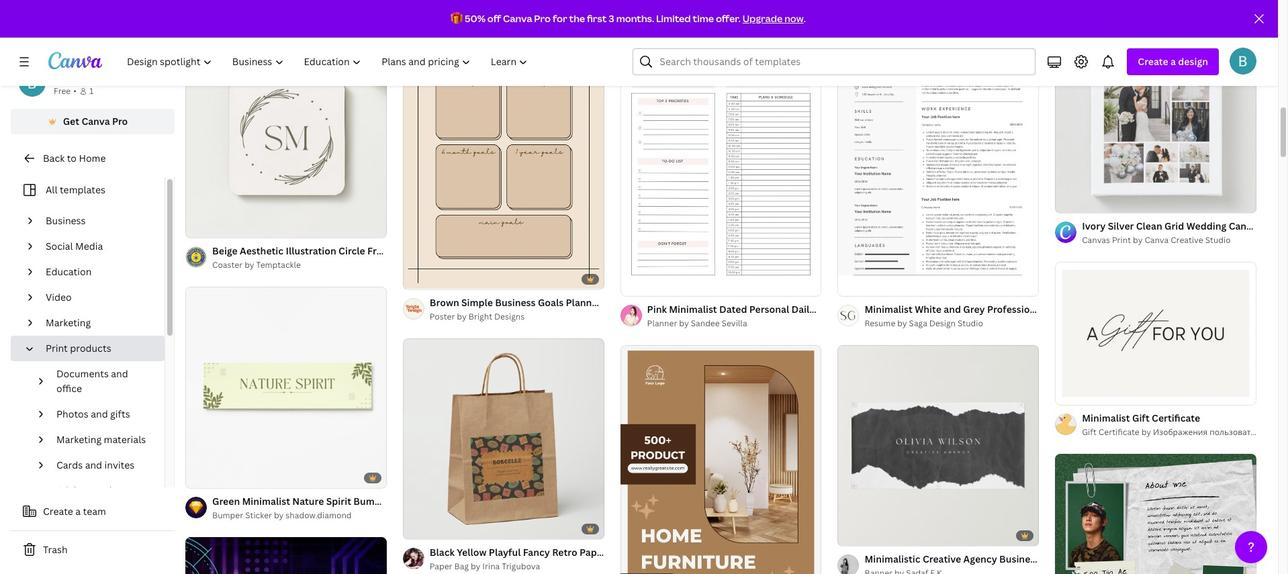 Task type: describe. For each thing, give the bounding box(es) containing it.
documents and office
[[56, 367, 128, 395]]

🎁 50% off canva pro for the first 3 months. limited time offer. upgrade now .
[[451, 12, 806, 25]]

beige aesthetic illustration circle frame initial coaster coaster by temptackle
[[212, 244, 463, 271]]

back to home link
[[11, 145, 175, 172]]

personal inside pink minimalist dated personal daily planner planner by sandee sevilla
[[749, 303, 789, 315]]

media
[[75, 240, 103, 253]]

🎁
[[451, 12, 463, 25]]

minimalistic creative agency business banner link
[[865, 552, 1075, 567]]

1 vertical spatial paper
[[430, 561, 452, 572]]

upgrade
[[743, 12, 783, 25]]

0 vertical spatial pro
[[534, 12, 551, 25]]

2 horizontal spatial business
[[999, 553, 1040, 566]]

1 of 2 for minimalist gift certificate
[[1065, 389, 1084, 399]]

sandee
[[691, 317, 720, 329]]

canvas print by canva creative studio link
[[1082, 234, 1257, 247]]

ivory
[[1082, 219, 1106, 232]]

bright
[[469, 311, 492, 322]]

and for stickers and packaging
[[95, 484, 112, 497]]

by inside black yellow playful fancy retro paper bag paper bag by irina trigubova
[[471, 561, 480, 572]]

and for photos and gifts
[[91, 408, 108, 420]]

0 vertical spatial certificate
[[1152, 411, 1200, 424]]

katrin
[[1266, 426, 1288, 438]]

of for green minimalist nature spirit bumper sticker
[[200, 472, 208, 482]]

packaging
[[56, 499, 102, 512]]

months.
[[616, 12, 654, 25]]

50%
[[465, 12, 485, 25]]

1 horizontal spatial sticker
[[392, 495, 424, 507]]

gifts
[[110, 408, 130, 420]]

minimalist white and grey professional resume resume by saga design studio
[[865, 303, 1082, 329]]

for
[[553, 12, 567, 25]]

of for minimalist gift certificate
[[1070, 389, 1078, 399]]

trash
[[43, 543, 68, 556]]

1 vertical spatial bag
[[454, 561, 469, 572]]

1 horizontal spatial canvas
[[1229, 219, 1262, 232]]

banner
[[1042, 553, 1075, 566]]

trigubova
[[502, 561, 540, 572]]

brad klo image
[[1230, 48, 1257, 75]]

illustration
[[286, 244, 336, 257]]

ivory silver clean grid wedding canvas print canvas print by canva creative studio
[[1082, 219, 1286, 246]]

off
[[487, 12, 501, 25]]

ivory silver clean grid wedding canvas print link
[[1082, 219, 1286, 234]]

2 for green minimalist nature spirit bumper sticker
[[210, 472, 214, 482]]

photos and gifts
[[56, 408, 130, 420]]

nature
[[292, 495, 324, 507]]

planner inside brown simple business goals planner poster poster by bright designs
[[566, 296, 601, 309]]

the
[[569, 12, 585, 25]]

create for create a design
[[1138, 55, 1168, 68]]

irina
[[482, 561, 500, 572]]

by inside minimalist gift certificate gift certificate by изображения пользователя katrin
[[1141, 426, 1151, 438]]

2 vertical spatial print
[[46, 342, 68, 355]]

shadow.diamond
[[286, 509, 352, 521]]

black
[[430, 546, 455, 559]]

minimalist inside green minimalist nature spirit bumper sticker bumper sticker by shadow.diamond
[[242, 495, 290, 507]]

pink minimalist dated personal daily planner image
[[620, 11, 822, 296]]

cards and invites
[[56, 459, 135, 471]]

design
[[929, 317, 956, 329]]

1 vertical spatial sticker
[[245, 509, 272, 521]]

coaster by temptackle link
[[212, 258, 387, 272]]

1 of 2 for green minimalist nature spirit bumper sticker
[[195, 472, 214, 482]]

a for team
[[75, 505, 81, 518]]

aesthetic
[[240, 244, 283, 257]]

colorful neon gaming mousepad image
[[185, 537, 387, 574]]

brown and gray minimalist home furniture bound document image
[[620, 345, 822, 574]]

gift certificate by изображения пользователя katrin link
[[1082, 425, 1288, 439]]

to
[[67, 152, 77, 165]]

1 horizontal spatial bag
[[609, 546, 626, 559]]

by inside ivory silver clean grid wedding canvas print canvas print by canva creative studio
[[1133, 234, 1143, 246]]

social media link
[[40, 234, 156, 259]]

invites
[[104, 459, 135, 471]]

2 for minimalist gift certificate
[[1079, 389, 1084, 399]]

office
[[56, 382, 82, 395]]

circle
[[339, 244, 365, 257]]

pro inside button
[[112, 115, 128, 128]]

green white modern board introduction all about me poster image
[[1055, 454, 1257, 574]]

minimalist gift certificate link
[[1082, 411, 1257, 425]]

•
[[73, 85, 77, 97]]

1 horizontal spatial gift
[[1132, 411, 1150, 424]]

video link
[[40, 285, 156, 310]]

green
[[212, 495, 240, 507]]

изображения
[[1153, 426, 1208, 438]]

1 of 2 for minimalistic creative agency business banner
[[847, 530, 866, 540]]

products
[[70, 342, 111, 355]]

green minimalist nature spirit bumper sticker image
[[185, 287, 387, 488]]

photos and gifts button
[[51, 402, 156, 427]]

grid
[[1165, 219, 1184, 232]]

1 vertical spatial poster
[[430, 311, 455, 322]]

business inside brown simple business goals planner poster poster by bright designs
[[495, 296, 536, 309]]

poster by bright designs link
[[430, 310, 604, 323]]

by inside "minimalist white and grey professional resume resume by saga design studio"
[[897, 317, 907, 329]]

pink minimalist dated personal daily planner link
[[647, 302, 853, 317]]

stickers and packaging button
[[51, 478, 156, 518]]

yellow
[[457, 546, 487, 559]]

free
[[54, 85, 71, 97]]

and inside "minimalist white and grey professional resume resume by saga design studio"
[[944, 303, 961, 315]]

goals
[[538, 296, 564, 309]]

1 horizontal spatial paper
[[580, 546, 606, 559]]

brown simple business goals planner poster image
[[403, 4, 604, 289]]

0 horizontal spatial certificate
[[1099, 426, 1139, 438]]

pink minimalist dated personal daily planner planner by sandee sevilla
[[647, 303, 853, 329]]

retro
[[552, 546, 577, 559]]

professional
[[987, 303, 1044, 315]]

minimalist inside "minimalist white and grey professional resume resume by saga design studio"
[[865, 303, 913, 315]]

1 of 2 for black yellow playful fancy retro paper bag
[[412, 523, 431, 533]]

Search search field
[[660, 49, 1027, 75]]

designs
[[494, 311, 525, 322]]

1 horizontal spatial canva
[[503, 12, 532, 25]]

1 horizontal spatial planner
[[647, 317, 677, 329]]

0 vertical spatial coaster
[[427, 244, 463, 257]]

studio inside "minimalist white and grey professional resume resume by saga design studio"
[[958, 317, 983, 329]]

top level navigation element
[[118, 48, 540, 75]]

marketing link
[[40, 310, 156, 336]]

1 vertical spatial coaster
[[212, 259, 243, 271]]

пользователя
[[1210, 426, 1264, 438]]

brown simple business goals planner poster link
[[430, 295, 633, 310]]

black yellow playful fancy retro paper bag paper bag by irina trigubova
[[430, 546, 626, 572]]

minimalist gift certificate gift certificate by изображения пользователя katrin
[[1082, 411, 1288, 438]]

1 for black yellow playful fancy retro paper bag image
[[412, 523, 416, 533]]



Task type: locate. For each thing, give the bounding box(es) containing it.
1 vertical spatial a
[[75, 505, 81, 518]]

sticker
[[392, 495, 424, 507], [245, 509, 272, 521]]

a left team
[[75, 505, 81, 518]]

1 horizontal spatial resume
[[1046, 303, 1082, 315]]

green minimalist nature spirit bumper sticker bumper sticker by shadow.diamond
[[212, 495, 424, 521]]

1 vertical spatial marketing
[[56, 433, 101, 446]]

ivory silver clean grid wedding canvas print image
[[1055, 11, 1257, 213]]

create down stickers
[[43, 505, 73, 518]]

1 horizontal spatial print
[[1112, 234, 1131, 246]]

resume
[[1046, 303, 1082, 315], [865, 317, 895, 329]]

all templates link
[[19, 177, 156, 203]]

0 vertical spatial resume
[[1046, 303, 1082, 315]]

by inside pink minimalist dated personal daily planner planner by sandee sevilla
[[679, 317, 689, 329]]

a
[[1171, 55, 1176, 68], [75, 505, 81, 518]]

1 horizontal spatial bumper
[[353, 495, 390, 507]]

2 for black yellow playful fancy retro paper bag
[[427, 523, 431, 533]]

business up poster by bright designs link
[[495, 296, 536, 309]]

by down yellow
[[471, 561, 480, 572]]

0 vertical spatial canvas
[[1229, 219, 1262, 232]]

0 vertical spatial a
[[1171, 55, 1176, 68]]

planner
[[566, 296, 601, 309], [817, 303, 853, 315], [647, 317, 677, 329]]

home
[[79, 152, 106, 165]]

1 horizontal spatial create
[[1138, 55, 1168, 68]]

1 horizontal spatial studio
[[1205, 234, 1231, 246]]

by down minimalist gift certificate link
[[1141, 426, 1151, 438]]

a inside button
[[75, 505, 81, 518]]

bag
[[609, 546, 626, 559], [454, 561, 469, 572]]

a left "design"
[[1171, 55, 1176, 68]]

paper
[[580, 546, 606, 559], [430, 561, 452, 572]]

0 horizontal spatial bag
[[454, 561, 469, 572]]

offer.
[[716, 12, 741, 25]]

canva inside ivory silver clean grid wedding canvas print canvas print by canva creative studio
[[1145, 234, 1169, 246]]

minimalist inside pink minimalist dated personal daily planner planner by sandee sevilla
[[669, 303, 717, 315]]

by left saga
[[897, 317, 907, 329]]

minimalist white and grey professional resume image
[[838, 11, 1039, 296]]

canvas
[[1229, 219, 1262, 232], [1082, 234, 1110, 246]]

1 of 2 link for black yellow playful fancy retro paper bag
[[403, 338, 604, 540]]

by down clean
[[1133, 234, 1143, 246]]

materials
[[104, 433, 146, 446]]

business link
[[40, 208, 156, 234]]

of for minimalistic creative agency business banner
[[853, 530, 860, 540]]

0 horizontal spatial print
[[46, 342, 68, 355]]

by inside beige aesthetic illustration circle frame initial coaster coaster by temptackle
[[245, 259, 254, 271]]

.
[[804, 12, 806, 25]]

by left sandee
[[679, 317, 689, 329]]

documents
[[56, 367, 109, 380]]

1
[[89, 85, 94, 97], [1065, 197, 1068, 207], [195, 222, 199, 232], [1065, 389, 1068, 399], [195, 472, 199, 482], [412, 523, 416, 533], [847, 530, 851, 540]]

0 horizontal spatial paper
[[430, 561, 452, 572]]

0 horizontal spatial canvas
[[1082, 234, 1110, 246]]

1 vertical spatial resume
[[865, 317, 895, 329]]

time
[[693, 12, 714, 25]]

1 vertical spatial creative
[[923, 553, 961, 566]]

pro
[[534, 12, 551, 25], [112, 115, 128, 128]]

pro left for
[[534, 12, 551, 25]]

certificate down minimalist gift certificate link
[[1099, 426, 1139, 438]]

by inside green minimalist nature spirit bumper sticker bumper sticker by shadow.diamond
[[274, 509, 284, 521]]

resume left saga
[[865, 317, 895, 329]]

create left "design"
[[1138, 55, 1168, 68]]

0 vertical spatial bumper
[[353, 495, 390, 507]]

0 horizontal spatial bumper
[[212, 509, 243, 521]]

0 vertical spatial creative
[[1171, 234, 1203, 246]]

1 horizontal spatial coaster
[[427, 244, 463, 257]]

0 horizontal spatial resume
[[865, 317, 895, 329]]

1 horizontal spatial a
[[1171, 55, 1176, 68]]

0 horizontal spatial canva
[[82, 115, 110, 128]]

green minimalist nature spirit bumper sticker link
[[212, 494, 424, 509]]

brown
[[430, 296, 459, 309]]

and right documents
[[111, 367, 128, 380]]

business left the banner
[[999, 553, 1040, 566]]

marketing down the video
[[46, 316, 91, 329]]

beige aesthetic illustration circle frame initial coaster image
[[185, 36, 387, 238]]

0 vertical spatial gift
[[1132, 411, 1150, 424]]

0 vertical spatial studio
[[1205, 234, 1231, 246]]

back to home
[[43, 152, 106, 165]]

pink
[[647, 303, 667, 315]]

0 horizontal spatial sticker
[[245, 509, 272, 521]]

temptackle
[[256, 259, 301, 271]]

1 vertical spatial business
[[495, 296, 536, 309]]

minimalist white and grey professional resume link
[[865, 302, 1082, 317]]

0 horizontal spatial personal
[[54, 71, 94, 83]]

1 for green minimalist nature spirit bumper sticker image
[[195, 472, 199, 482]]

free •
[[54, 85, 77, 97]]

bag right retro
[[609, 546, 626, 559]]

bumper
[[353, 495, 390, 507], [212, 509, 243, 521]]

create a design
[[1138, 55, 1208, 68]]

1 horizontal spatial creative
[[1171, 234, 1203, 246]]

and for cards and invites
[[85, 459, 102, 471]]

2 vertical spatial business
[[999, 553, 1040, 566]]

1 of 2 link for minimalistic creative agency business banner
[[838, 345, 1039, 546]]

2 horizontal spatial canva
[[1145, 234, 1169, 246]]

of for black yellow playful fancy retro paper bag
[[418, 523, 425, 533]]

and right 'cards'
[[85, 459, 102, 471]]

0 horizontal spatial gift
[[1082, 426, 1097, 438]]

marketing down photos at the bottom of the page
[[56, 433, 101, 446]]

0 vertical spatial sticker
[[392, 495, 424, 507]]

0 horizontal spatial a
[[75, 505, 81, 518]]

fancy
[[523, 546, 550, 559]]

1 vertical spatial create
[[43, 505, 73, 518]]

back
[[43, 152, 65, 165]]

1 horizontal spatial certificate
[[1152, 411, 1200, 424]]

1 horizontal spatial personal
[[749, 303, 789, 315]]

1 vertical spatial certificate
[[1099, 426, 1139, 438]]

creative down ivory silver clean grid wedding canvas print link
[[1171, 234, 1203, 246]]

coaster right initial
[[427, 244, 463, 257]]

first
[[587, 12, 607, 25]]

by left bright
[[457, 311, 467, 322]]

canva inside button
[[82, 115, 110, 128]]

1 vertical spatial studio
[[958, 317, 983, 329]]

canvas down ivory
[[1082, 234, 1110, 246]]

0 vertical spatial create
[[1138, 55, 1168, 68]]

certificate up "изображения"
[[1152, 411, 1200, 424]]

0 horizontal spatial coaster
[[212, 259, 243, 271]]

personal up •
[[54, 71, 94, 83]]

2 horizontal spatial print
[[1264, 219, 1286, 232]]

0 vertical spatial business
[[46, 214, 86, 227]]

0 horizontal spatial business
[[46, 214, 86, 227]]

a inside dropdown button
[[1171, 55, 1176, 68]]

planner right daily
[[817, 303, 853, 315]]

studio down minimalist white and grey professional resume link
[[958, 317, 983, 329]]

video
[[46, 291, 72, 304]]

3
[[609, 12, 614, 25]]

0 horizontal spatial poster
[[430, 311, 455, 322]]

resume right professional
[[1046, 303, 1082, 315]]

poster left pink
[[604, 296, 633, 309]]

marketing for marketing
[[46, 316, 91, 329]]

resume by saga design studio link
[[865, 317, 1039, 330]]

0 horizontal spatial planner
[[566, 296, 601, 309]]

and up team
[[95, 484, 112, 497]]

and inside documents and office
[[111, 367, 128, 380]]

bumper down "green"
[[212, 509, 243, 521]]

saga
[[909, 317, 927, 329]]

2 for minimalistic creative agency business banner
[[862, 530, 866, 540]]

planner down pink
[[647, 317, 677, 329]]

by left the shadow.diamond
[[274, 509, 284, 521]]

bumper right spirit
[[353, 495, 390, 507]]

planner by sandee sevilla link
[[647, 317, 822, 330]]

marketing inside button
[[56, 433, 101, 446]]

of
[[1070, 197, 1078, 207], [200, 222, 208, 232], [1070, 389, 1078, 399], [200, 472, 208, 482], [418, 523, 425, 533], [853, 530, 860, 540]]

0 vertical spatial personal
[[54, 71, 94, 83]]

create inside dropdown button
[[1138, 55, 1168, 68]]

canva down clean
[[1145, 234, 1169, 246]]

1 vertical spatial print
[[1112, 234, 1131, 246]]

marketing materials
[[56, 433, 146, 446]]

by
[[1133, 234, 1143, 246], [245, 259, 254, 271], [457, 311, 467, 322], [679, 317, 689, 329], [897, 317, 907, 329], [1141, 426, 1151, 438], [274, 509, 284, 521], [471, 561, 480, 572]]

1 for 'minimalist gift certificate' image
[[1065, 389, 1068, 399]]

dated
[[719, 303, 747, 315]]

2 vertical spatial canva
[[1145, 234, 1169, 246]]

playful
[[489, 546, 521, 559]]

sevilla
[[722, 317, 747, 329]]

upgrade now button
[[743, 12, 804, 25]]

1 of 2
[[1065, 197, 1084, 207], [195, 222, 214, 232], [1065, 389, 1084, 399], [195, 472, 214, 482], [412, 523, 431, 533], [847, 530, 866, 540]]

initial
[[398, 244, 425, 257]]

templates
[[60, 183, 105, 196]]

studio inside ivory silver clean grid wedding canvas print canvas print by canva creative studio
[[1205, 234, 1231, 246]]

pro up the back to home link at the top
[[112, 115, 128, 128]]

minimalist inside minimalist gift certificate gift certificate by изображения пользователя katrin
[[1082, 411, 1130, 424]]

create inside button
[[43, 505, 73, 518]]

minimalist gift certificate image
[[1055, 262, 1257, 405]]

0 vertical spatial canva
[[503, 12, 532, 25]]

0 horizontal spatial studio
[[958, 317, 983, 329]]

0 vertical spatial poster
[[604, 296, 633, 309]]

creative
[[1171, 234, 1203, 246], [923, 553, 961, 566]]

poster
[[604, 296, 633, 309], [430, 311, 455, 322]]

2 horizontal spatial planner
[[817, 303, 853, 315]]

0 horizontal spatial create
[[43, 505, 73, 518]]

marketing inside "link"
[[46, 316, 91, 329]]

white
[[915, 303, 941, 315]]

create a team
[[43, 505, 106, 518]]

minimalistic creative agency business banner
[[865, 553, 1075, 566]]

poster down the brown
[[430, 311, 455, 322]]

personal left daily
[[749, 303, 789, 315]]

canvas right wedding
[[1229, 219, 1262, 232]]

and inside stickers and packaging
[[95, 484, 112, 497]]

1 horizontal spatial pro
[[534, 12, 551, 25]]

business up social
[[46, 214, 86, 227]]

minimalistic creative agency business banner image
[[838, 345, 1039, 546]]

bag down yellow
[[454, 561, 469, 572]]

coaster down beige
[[212, 259, 243, 271]]

cards
[[56, 459, 83, 471]]

silver
[[1108, 219, 1134, 232]]

paper right retro
[[580, 546, 606, 559]]

studio down wedding
[[1205, 234, 1231, 246]]

0 vertical spatial print
[[1264, 219, 1286, 232]]

canva right get
[[82, 115, 110, 128]]

spirit
[[326, 495, 351, 507]]

canva right off
[[503, 12, 532, 25]]

personal
[[54, 71, 94, 83], [749, 303, 789, 315]]

gift
[[1132, 411, 1150, 424], [1082, 426, 1097, 438]]

0 vertical spatial bag
[[609, 546, 626, 559]]

and for documents and office
[[111, 367, 128, 380]]

1 horizontal spatial business
[[495, 296, 536, 309]]

1 of 2 link
[[1055, 11, 1257, 213], [185, 36, 387, 238], [1055, 262, 1257, 405], [185, 287, 387, 488], [403, 338, 604, 540], [838, 345, 1039, 546]]

create
[[1138, 55, 1168, 68], [43, 505, 73, 518]]

get canva pro button
[[11, 109, 175, 134]]

black yellow playful fancy retro paper bag image
[[403, 338, 604, 540]]

2
[[1079, 197, 1084, 207], [210, 222, 214, 232], [1079, 389, 1084, 399], [210, 472, 214, 482], [427, 523, 431, 533], [862, 530, 866, 540]]

by down the aesthetic
[[245, 259, 254, 271]]

beige aesthetic illustration circle frame initial coaster link
[[212, 244, 463, 258]]

0 vertical spatial marketing
[[46, 316, 91, 329]]

planner right goals at bottom
[[566, 296, 601, 309]]

education link
[[40, 259, 156, 285]]

trash link
[[11, 537, 175, 563]]

all
[[46, 183, 57, 196]]

1 vertical spatial personal
[[749, 303, 789, 315]]

minimalist
[[669, 303, 717, 315], [865, 303, 913, 315], [1082, 411, 1130, 424], [242, 495, 290, 507]]

clean
[[1136, 219, 1162, 232]]

1 vertical spatial bumper
[[212, 509, 243, 521]]

business
[[46, 214, 86, 227], [495, 296, 536, 309], [999, 553, 1040, 566]]

marketing for marketing materials
[[56, 433, 101, 446]]

None search field
[[633, 48, 1036, 75]]

create for create a team
[[43, 505, 73, 518]]

stickers
[[56, 484, 92, 497]]

1 vertical spatial canvas
[[1082, 234, 1110, 246]]

a for design
[[1171, 55, 1176, 68]]

1 for minimalistic creative agency business banner image
[[847, 530, 851, 540]]

paper down black
[[430, 561, 452, 572]]

1 vertical spatial pro
[[112, 115, 128, 128]]

by inside brown simple business goals planner poster poster by bright designs
[[457, 311, 467, 322]]

1 of 2 link for green minimalist nature spirit bumper sticker
[[185, 287, 387, 488]]

1 for beige aesthetic illustration circle frame initial coaster image at the top left of the page
[[195, 222, 199, 232]]

now
[[785, 12, 804, 25]]

0 vertical spatial paper
[[580, 546, 606, 559]]

black yellow playful fancy retro paper bag link
[[430, 546, 626, 560]]

wedding
[[1186, 219, 1226, 232]]

social media
[[46, 240, 103, 253]]

creative inside ivory silver clean grid wedding canvas print canvas print by canva creative studio
[[1171, 234, 1203, 246]]

1 vertical spatial canva
[[82, 115, 110, 128]]

0 horizontal spatial pro
[[112, 115, 128, 128]]

creative left the agency
[[923, 553, 961, 566]]

and left gifts
[[91, 408, 108, 420]]

bumper sticker by shadow.diamond link
[[212, 509, 387, 522]]

limited
[[656, 12, 691, 25]]

brown simple business goals planner poster poster by bright designs
[[430, 296, 633, 322]]

beige
[[212, 244, 238, 257]]

1 for ivory silver clean grid wedding canvas print image
[[1065, 197, 1068, 207]]

create a design button
[[1127, 48, 1219, 75]]

1 horizontal spatial poster
[[604, 296, 633, 309]]

0 horizontal spatial creative
[[923, 553, 961, 566]]

1 vertical spatial gift
[[1082, 426, 1097, 438]]

and up resume by saga design studio link
[[944, 303, 961, 315]]

paper bag by irina trigubova link
[[430, 560, 604, 574]]

1 of 2 link for minimalist gift certificate
[[1055, 262, 1257, 405]]



Task type: vqa. For each thing, say whether or not it's contained in the screenshot.
button
no



